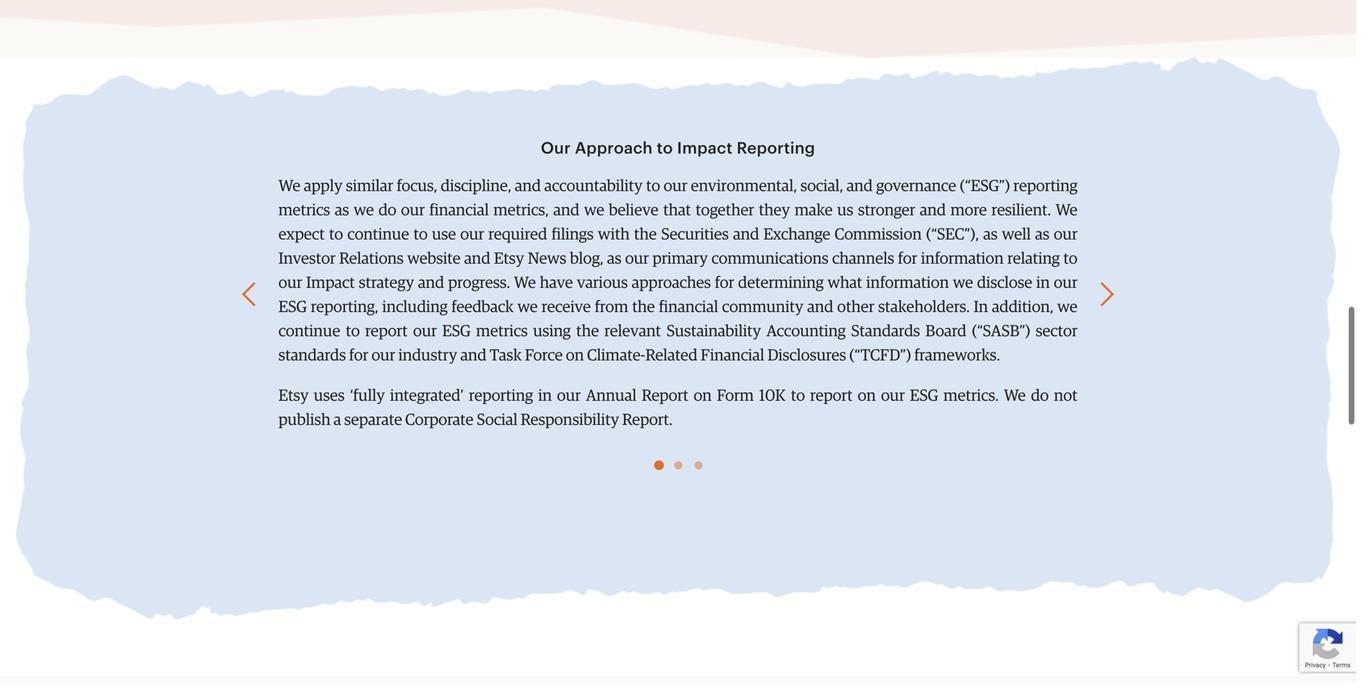Task type: vqa. For each thing, say whether or not it's contained in the screenshot.
and
yes



Task type: describe. For each thing, give the bounding box(es) containing it.
strategy
[[359, 275, 414, 292]]

reporting
[[737, 141, 815, 157]]

0 vertical spatial impact
[[677, 141, 733, 157]]

primary
[[653, 251, 708, 267]]

integrated'
[[390, 388, 464, 405]]

as up relating
[[1035, 227, 1050, 243]]

well
[[1002, 227, 1031, 243]]

commission
[[835, 227, 922, 243]]

task
[[490, 348, 522, 364]]

news
[[528, 251, 566, 267]]

to up believe
[[646, 179, 660, 195]]

use
[[432, 227, 456, 243]]

0 horizontal spatial for
[[349, 348, 368, 364]]

annual
[[586, 388, 637, 405]]

exchange
[[764, 227, 830, 243]]

approaches
[[632, 275, 711, 292]]

publish
[[278, 413, 331, 429]]

do inside etsy uses 'fully integrated' reporting in our annual report on form 10k to report on our esg metrics.  we do not publish a separate corporate social responsibility report.
[[1031, 388, 1049, 405]]

etsy inside the we apply similar focus, discipline, and accountability to our environmental, social, and governance ("esg") reporting metrics as we do our financial metrics, and we believe that together they make us stronger and more resilient. we expect to continue to use our required filings with the securities and exchange commission ("sec"), as well as our investor relations website and etsy news blog, as our primary communications channels for information relating to our impact strategy and progress. we have various approaches for determining what information we disclose in our esg reporting, including feedback we receive from the financial community and other stakeholders. in addition, we continue to report our esg metrics using the relevant sustainability accounting standards board ("sasb") sector standards for our industry and task force on climate-related financial disclosures ("tcfd") frameworks.
[[494, 251, 524, 267]]

and up filings
[[553, 203, 580, 219]]

investor
[[278, 251, 336, 267]]

board
[[926, 324, 967, 340]]

("tcfd")
[[849, 348, 911, 364]]

believe
[[609, 203, 659, 219]]

1 vertical spatial the
[[632, 300, 655, 316]]

we up using
[[518, 300, 538, 316]]

as down with
[[607, 251, 622, 267]]

toolbar containing our approach to impact reporting
[[238, 115, 1118, 475]]

industry
[[398, 348, 457, 364]]

approach
[[575, 141, 653, 157]]

and down governance
[[920, 203, 946, 219]]

reporting inside etsy uses 'fully integrated' reporting in our annual report on form 10k to report on our esg metrics.  we do not publish a separate corporate social responsibility report.
[[469, 388, 533, 405]]

resilient.
[[992, 203, 1051, 219]]

do inside the we apply similar focus, discipline, and accountability to our environmental, social, and governance ("esg") reporting metrics as we do our financial metrics, and we believe that together they make us stronger and more resilient. we expect to continue to use our required filings with the securities and exchange commission ("sec"), as well as our investor relations website and etsy news blog, as our primary communications channels for information relating to our impact strategy and progress. we have various approaches for determining what information we disclose in our esg reporting, including feedback we receive from the financial community and other stakeholders. in addition, we continue to report our esg metrics using the relevant sustainability accounting standards board ("sasb") sector standards for our industry and task force on climate-related financial disclosures ("tcfd") frameworks.
[[379, 203, 396, 219]]

and left task
[[460, 348, 487, 364]]

disclosures
[[768, 348, 846, 364]]

in
[[974, 300, 988, 316]]

accounting
[[766, 324, 846, 340]]

relating
[[1007, 251, 1060, 267]]

us
[[837, 203, 853, 219]]

stakeholders.
[[878, 300, 970, 316]]

we down similar
[[354, 203, 374, 219]]

0 horizontal spatial esg
[[278, 300, 307, 316]]

required
[[488, 227, 547, 243]]

focus,
[[397, 179, 437, 195]]

financial
[[701, 348, 764, 364]]

our approach to impact reporting
[[541, 141, 815, 157]]

to right the approach
[[657, 141, 673, 157]]

sustainability
[[666, 324, 761, 340]]

together
[[696, 203, 754, 219]]

force
[[525, 348, 563, 364]]

("sec"),
[[926, 227, 979, 243]]

our up 'fully
[[371, 348, 395, 364]]

our down ("tcfd")
[[881, 388, 905, 405]]

more
[[951, 203, 987, 219]]

with
[[598, 227, 630, 243]]

impact inside the we apply similar focus, discipline, and accountability to our environmental, social, and governance ("esg") reporting metrics as we do our financial metrics, and we believe that together they make us stronger and more resilient. we expect to continue to use our required filings with the securities and exchange commission ("sec"), as well as our investor relations website and etsy news blog, as our primary communications channels for information relating to our impact strategy and progress. we have various approaches for determining what information we disclose in our esg reporting, including feedback we receive from the financial community and other stakeholders. in addition, we continue to report our esg metrics using the relevant sustainability accounting standards board ("sasb") sector standards for our industry and task force on climate-related financial disclosures ("tcfd") frameworks.
[[306, 275, 355, 292]]

feedback
[[451, 300, 514, 316]]

uses
[[314, 388, 345, 405]]

not
[[1054, 388, 1078, 405]]

we down accountability
[[584, 203, 604, 219]]

corporate
[[405, 413, 474, 429]]

we left have
[[514, 275, 536, 292]]

we apply similar focus, discipline, and accountability to our environmental, social, and governance ("esg") reporting metrics as we do our financial metrics, and we believe that together they make us stronger and more resilient. we expect to continue to use our required filings with the securities and exchange commission ("sec"), as well as our investor relations website and etsy news blog, as our primary communications channels for information relating to our impact strategy and progress. we have various approaches for determining what information we disclose in our esg reporting, including feedback we receive from the financial community and other stakeholders. in addition, we continue to report our esg metrics using the relevant sustainability accounting standards board ("sasb") sector standards for our industry and task force on climate-related financial disclosures ("tcfd") frameworks.
[[278, 179, 1078, 364]]

report inside etsy uses 'fully integrated' reporting in our annual report on form 10k to report on our esg metrics.  we do not publish a separate corporate social responsibility report.
[[810, 388, 853, 405]]

reporting inside the we apply similar focus, discipline, and accountability to our environmental, social, and governance ("esg") reporting metrics as we do our financial metrics, and we believe that together they make us stronger and more resilient. we expect to continue to use our required filings with the securities and exchange commission ("sec"), as well as our investor relations website and etsy news blog, as our primary communications channels for information relating to our impact strategy and progress. we have various approaches for determining what information we disclose in our esg reporting, including feedback we receive from the financial community and other stakeholders. in addition, we continue to report our esg metrics using the relevant sustainability accounting standards board ("sasb") sector standards for our industry and task force on climate-related financial disclosures ("tcfd") frameworks.
[[1014, 179, 1078, 195]]

environmental,
[[691, 179, 797, 195]]

other
[[837, 300, 874, 316]]

reporting,
[[311, 300, 378, 316]]

and down the together
[[733, 227, 759, 243]]

1 horizontal spatial on
[[694, 388, 712, 405]]

and up metrics,
[[515, 179, 541, 195]]

disclose
[[977, 275, 1032, 292]]

to down reporting,
[[346, 324, 360, 340]]

'fully
[[350, 388, 385, 405]]

("esg")
[[960, 179, 1010, 195]]

as left well
[[983, 227, 998, 243]]

similar
[[346, 179, 393, 195]]

standards
[[851, 324, 920, 340]]

report inside the we apply similar focus, discipline, and accountability to our environmental, social, and governance ("esg") reporting metrics as we do our financial metrics, and we believe that together they make us stronger and more resilient. we expect to continue to use our required filings with the securities and exchange commission ("sec"), as well as our investor relations website and etsy news blog, as our primary communications channels for information relating to our impact strategy and progress. we have various approaches for determining what information we disclose in our esg reporting, including feedback we receive from the financial community and other stakeholders. in addition, we continue to report our esg metrics using the relevant sustainability accounting standards board ("sasb") sector standards for our industry and task force on climate-related financial disclosures ("tcfd") frameworks.
[[365, 324, 408, 340]]

discipline,
[[441, 179, 511, 195]]

2 horizontal spatial for
[[898, 251, 917, 267]]

1 horizontal spatial esg
[[442, 324, 471, 340]]

securities
[[661, 227, 729, 243]]

0 vertical spatial information
[[921, 251, 1004, 267]]

metrics.
[[944, 388, 999, 405]]

addition,
[[992, 300, 1054, 316]]

expect
[[278, 227, 325, 243]]

community
[[722, 300, 803, 316]]

frameworks.
[[914, 348, 1000, 364]]



Task type: locate. For each thing, give the bounding box(es) containing it.
in inside etsy uses 'fully integrated' reporting in our annual report on form 10k to report on our esg metrics.  we do not publish a separate corporate social responsibility report.
[[538, 388, 552, 405]]

make
[[795, 203, 833, 219]]

financial up use
[[429, 203, 489, 219]]

1 horizontal spatial do
[[1031, 388, 1049, 405]]

in down relating
[[1036, 275, 1050, 292]]

continue up "standards"
[[278, 324, 340, 340]]

0 horizontal spatial reporting
[[469, 388, 533, 405]]

for up 'fully
[[349, 348, 368, 364]]

from
[[595, 300, 628, 316]]

we
[[278, 179, 300, 195], [1056, 203, 1078, 219], [514, 275, 536, 292], [1004, 388, 1026, 405]]

0 vertical spatial for
[[898, 251, 917, 267]]

report.
[[622, 413, 673, 429]]

social,
[[801, 179, 843, 195]]

metrics,
[[494, 203, 549, 219]]

esg
[[278, 300, 307, 316], [442, 324, 471, 340], [910, 388, 938, 405]]

we inside etsy uses 'fully integrated' reporting in our annual report on form 10k to report on our esg metrics.  we do not publish a separate corporate social responsibility report.
[[1004, 388, 1026, 405]]

on right force
[[566, 348, 584, 364]]

0 horizontal spatial financial
[[429, 203, 489, 219]]

2 vertical spatial for
[[349, 348, 368, 364]]

relations
[[339, 251, 404, 267]]

esg down feedback
[[442, 324, 471, 340]]

1 vertical spatial etsy
[[278, 388, 309, 405]]

our down focus,
[[401, 203, 425, 219]]

0 vertical spatial the
[[634, 227, 657, 243]]

2 vertical spatial esg
[[910, 388, 938, 405]]

a
[[334, 413, 341, 429]]

in inside the we apply similar focus, discipline, and accountability to our environmental, social, and governance ("esg") reporting metrics as we do our financial metrics, and we believe that together they make us stronger and more resilient. we expect to continue to use our required filings with the securities and exchange commission ("sec"), as well as our investor relations website and etsy news blog, as our primary communications channels for information relating to our impact strategy and progress. we have various approaches for determining what information we disclose in our esg reporting, including feedback we receive from the financial community and other stakeholders. in addition, we continue to report our esg metrics using the relevant sustainability accounting standards board ("sasb") sector standards for our industry and task force on climate-related financial disclosures ("tcfd") frameworks.
[[1036, 275, 1050, 292]]

1 horizontal spatial reporting
[[1014, 179, 1078, 195]]

1 vertical spatial do
[[1031, 388, 1049, 405]]

in up responsibility
[[538, 388, 552, 405]]

2 horizontal spatial on
[[858, 388, 876, 405]]

("sasb")
[[972, 324, 1030, 340]]

accountability
[[544, 179, 643, 195]]

report
[[642, 388, 689, 405]]

1 vertical spatial report
[[810, 388, 853, 405]]

to right expect
[[329, 227, 343, 243]]

metrics
[[278, 203, 330, 219], [476, 324, 528, 340]]

to inside etsy uses 'fully integrated' reporting in our annual report on form 10k to report on our esg metrics.  we do not publish a separate corporate social responsibility report.
[[791, 388, 805, 405]]

including
[[382, 300, 448, 316]]

1 vertical spatial information
[[866, 275, 949, 292]]

our
[[664, 179, 687, 195], [401, 203, 425, 219], [460, 227, 484, 243], [1054, 227, 1078, 243], [625, 251, 649, 267], [278, 275, 302, 292], [1054, 275, 1078, 292], [413, 324, 437, 340], [371, 348, 395, 364], [557, 388, 581, 405], [881, 388, 905, 405]]

our down relating
[[1054, 275, 1078, 292]]

we up 'sector' at the right
[[1057, 300, 1078, 316]]

information down ("sec"),
[[921, 251, 1004, 267]]

0 vertical spatial do
[[379, 203, 396, 219]]

responsibility
[[521, 413, 619, 429]]

relevant
[[604, 324, 661, 340]]

metrics up task
[[476, 324, 528, 340]]

continue up 'relations'
[[347, 227, 409, 243]]

esg down investor
[[278, 300, 307, 316]]

to right relating
[[1063, 251, 1078, 267]]

blog,
[[570, 251, 604, 267]]

the
[[634, 227, 657, 243], [632, 300, 655, 316], [576, 324, 599, 340]]

our up that
[[664, 179, 687, 195]]

and down "website"
[[418, 275, 444, 292]]

0 horizontal spatial impact
[[306, 275, 355, 292]]

0 vertical spatial reporting
[[1014, 179, 1078, 195]]

1 horizontal spatial continue
[[347, 227, 409, 243]]

for up community
[[715, 275, 734, 292]]

on left the form
[[694, 388, 712, 405]]

the up relevant
[[632, 300, 655, 316]]

as
[[335, 203, 349, 219], [983, 227, 998, 243], [1035, 227, 1050, 243], [607, 251, 622, 267]]

tab list
[[278, 457, 1078, 475]]

channels
[[832, 251, 894, 267]]

apply
[[304, 179, 343, 195]]

on down ("tcfd")
[[858, 388, 876, 405]]

sector
[[1036, 324, 1078, 340]]

progress.
[[448, 275, 510, 292]]

report down including
[[365, 324, 408, 340]]

option
[[278, 115, 1078, 457]]

etsy inside etsy uses 'fully integrated' reporting in our annual report on form 10k to report on our esg metrics.  we do not publish a separate corporate social responsibility report.
[[278, 388, 309, 405]]

report down disclosures
[[810, 388, 853, 405]]

communications
[[712, 251, 829, 267]]

financial down approaches
[[659, 300, 718, 316]]

1 horizontal spatial financial
[[659, 300, 718, 316]]

0 horizontal spatial do
[[379, 203, 396, 219]]

2 horizontal spatial esg
[[910, 388, 938, 405]]

reporting up resilient.
[[1014, 179, 1078, 195]]

standards
[[278, 348, 346, 364]]

various
[[577, 275, 628, 292]]

for down commission
[[898, 251, 917, 267]]

0 vertical spatial continue
[[347, 227, 409, 243]]

climate-
[[587, 348, 645, 364]]

to right 10k
[[791, 388, 805, 405]]

10k
[[759, 388, 786, 405]]

metrics up expect
[[278, 203, 330, 219]]

governance
[[876, 179, 956, 195]]

they
[[759, 203, 790, 219]]

social
[[477, 413, 518, 429]]

in
[[1036, 275, 1050, 292], [538, 388, 552, 405]]

using
[[533, 324, 571, 340]]

do down similar
[[379, 203, 396, 219]]

financial
[[429, 203, 489, 219], [659, 300, 718, 316]]

stronger
[[858, 203, 915, 219]]

our right use
[[460, 227, 484, 243]]

receive
[[542, 300, 591, 316]]

impact
[[677, 141, 733, 157], [306, 275, 355, 292]]

and up progress.
[[464, 251, 490, 267]]

our up industry
[[413, 324, 437, 340]]

0 horizontal spatial on
[[566, 348, 584, 364]]

esg inside etsy uses 'fully integrated' reporting in our annual report on form 10k to report on our esg metrics.  we do not publish a separate corporate social responsibility report.
[[910, 388, 938, 405]]

1 vertical spatial for
[[715, 275, 734, 292]]

the down receive on the left top
[[576, 324, 599, 340]]

impact up environmental,
[[677, 141, 733, 157]]

0 vertical spatial etsy
[[494, 251, 524, 267]]

1 vertical spatial esg
[[442, 324, 471, 340]]

website
[[407, 251, 461, 267]]

toolbar
[[238, 115, 1118, 475]]

1 vertical spatial financial
[[659, 300, 718, 316]]

option inside toolbar
[[278, 115, 1078, 457]]

filings
[[551, 227, 594, 243]]

to left use
[[414, 227, 428, 243]]

1 horizontal spatial metrics
[[476, 324, 528, 340]]

we right the metrics.
[[1004, 388, 1026, 405]]

do left not at bottom
[[1031, 388, 1049, 405]]

reporting up social on the bottom
[[469, 388, 533, 405]]

we right resilient.
[[1056, 203, 1078, 219]]

we left apply
[[278, 179, 300, 195]]

related
[[645, 348, 698, 364]]

continue
[[347, 227, 409, 243], [278, 324, 340, 340]]

0 horizontal spatial continue
[[278, 324, 340, 340]]

reporting
[[1014, 179, 1078, 195], [469, 388, 533, 405]]

our up relating
[[1054, 227, 1078, 243]]

0 horizontal spatial report
[[365, 324, 408, 340]]

our
[[541, 141, 571, 157]]

have
[[540, 275, 573, 292]]

determining
[[738, 275, 824, 292]]

etsy up publish
[[278, 388, 309, 405]]

1 horizontal spatial etsy
[[494, 251, 524, 267]]

that
[[663, 203, 691, 219]]

do
[[379, 203, 396, 219], [1031, 388, 1049, 405]]

our down investor
[[278, 275, 302, 292]]

1 vertical spatial in
[[538, 388, 552, 405]]

1 vertical spatial continue
[[278, 324, 340, 340]]

the down believe
[[634, 227, 657, 243]]

we left disclose
[[953, 275, 973, 292]]

and up accounting
[[807, 300, 833, 316]]

0 horizontal spatial metrics
[[278, 203, 330, 219]]

option containing our approach to impact reporting
[[278, 115, 1078, 457]]

impact up reporting,
[[306, 275, 355, 292]]

report
[[365, 324, 408, 340], [810, 388, 853, 405]]

0 vertical spatial financial
[[429, 203, 489, 219]]

information
[[921, 251, 1004, 267], [866, 275, 949, 292]]

0 horizontal spatial etsy
[[278, 388, 309, 405]]

0 vertical spatial esg
[[278, 300, 307, 316]]

etsy uses 'fully integrated' reporting in our annual report on form 10k to report on our esg metrics.  we do not publish a separate corporate social responsibility report.
[[278, 388, 1078, 429]]

1 vertical spatial impact
[[306, 275, 355, 292]]

1 horizontal spatial report
[[810, 388, 853, 405]]

our down with
[[625, 251, 649, 267]]

information up stakeholders.
[[866, 275, 949, 292]]

form
[[717, 388, 754, 405]]

separate
[[344, 413, 402, 429]]

and up us
[[847, 179, 873, 195]]

what
[[828, 275, 862, 292]]

etsy down required
[[494, 251, 524, 267]]

1 horizontal spatial for
[[715, 275, 734, 292]]

on inside the we apply similar focus, discipline, and accountability to our environmental, social, and governance ("esg") reporting metrics as we do our financial metrics, and we believe that together they make us stronger and more resilient. we expect to continue to use our required filings with the securities and exchange commission ("sec"), as well as our investor relations website and etsy news blog, as our primary communications channels for information relating to our impact strategy and progress. we have various approaches for determining what information we disclose in our esg reporting, including feedback we receive from the financial community and other stakeholders. in addition, we continue to report our esg metrics using the relevant sustainability accounting standards board ("sasb") sector standards for our industry and task force on climate-related financial disclosures ("tcfd") frameworks.
[[566, 348, 584, 364]]

we
[[354, 203, 374, 219], [584, 203, 604, 219], [953, 275, 973, 292], [518, 300, 538, 316], [1057, 300, 1078, 316]]

for
[[898, 251, 917, 267], [715, 275, 734, 292], [349, 348, 368, 364]]

on
[[566, 348, 584, 364], [694, 388, 712, 405], [858, 388, 876, 405]]

1 vertical spatial reporting
[[469, 388, 533, 405]]

0 vertical spatial in
[[1036, 275, 1050, 292]]

tab list inside toolbar
[[278, 457, 1078, 475]]

0 horizontal spatial in
[[538, 388, 552, 405]]

1 horizontal spatial in
[[1036, 275, 1050, 292]]

0 vertical spatial metrics
[[278, 203, 330, 219]]

esg left the metrics.
[[910, 388, 938, 405]]

1 horizontal spatial impact
[[677, 141, 733, 157]]

as down apply
[[335, 203, 349, 219]]

2 vertical spatial the
[[576, 324, 599, 340]]

1 vertical spatial metrics
[[476, 324, 528, 340]]

our up responsibility
[[557, 388, 581, 405]]

0 vertical spatial report
[[365, 324, 408, 340]]



